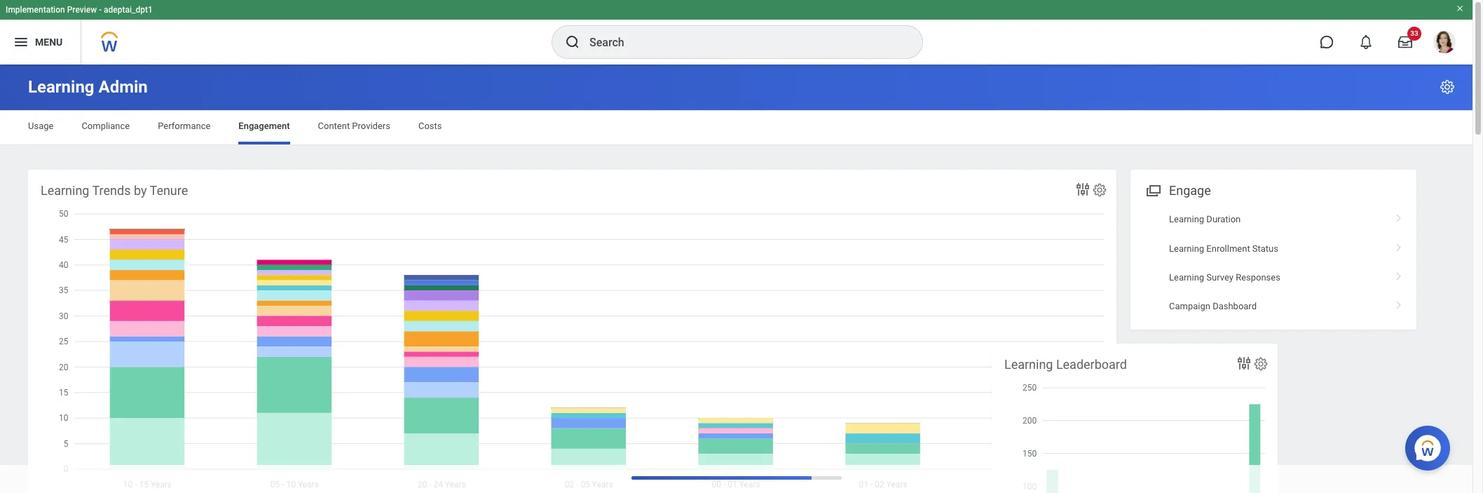 Task type: describe. For each thing, give the bounding box(es) containing it.
trends
[[92, 183, 131, 198]]

inbox large image
[[1399, 35, 1413, 49]]

learning leaderboard element
[[992, 344, 1278, 493]]

menu group image
[[1144, 180, 1163, 199]]

justify image
[[13, 34, 29, 50]]

leaderboard
[[1057, 357, 1128, 372]]

learning for learning enrollment status
[[1170, 243, 1205, 254]]

configure learning leaderboard image
[[1254, 356, 1269, 372]]

list inside learning admin main content
[[1131, 205, 1417, 321]]

learning for learning trends by tenure
[[41, 183, 89, 198]]

notifications large image
[[1360, 35, 1374, 49]]

-
[[99, 5, 102, 15]]

configure and view chart data image for learning leaderboard
[[1236, 355, 1253, 372]]

admin
[[99, 77, 148, 97]]

close environment banner image
[[1457, 4, 1465, 13]]

compliance
[[82, 121, 130, 131]]

menu button
[[0, 20, 81, 65]]

learning for learning survey responses
[[1170, 272, 1205, 283]]

learning trends by tenure element
[[28, 170, 1117, 493]]

dashboard
[[1213, 301, 1257, 312]]

learning for learning duration
[[1170, 214, 1205, 224]]

survey
[[1207, 272, 1234, 283]]

configure learning trends by tenure image
[[1093, 182, 1108, 198]]

configure this page image
[[1440, 79, 1457, 95]]

tenure
[[150, 183, 188, 198]]

enrollment
[[1207, 243, 1251, 254]]

engagement
[[239, 121, 290, 131]]

content
[[318, 121, 350, 131]]

learning survey responses
[[1170, 272, 1281, 283]]

learning survey responses link
[[1131, 263, 1417, 292]]

status
[[1253, 243, 1279, 254]]

configure and view chart data image for learning trends by tenure
[[1075, 181, 1092, 198]]

performance
[[158, 121, 211, 131]]

implementation
[[6, 5, 65, 15]]



Task type: locate. For each thing, give the bounding box(es) containing it.
search image
[[565, 34, 581, 50]]

engage
[[1170, 183, 1212, 198]]

learning down learning duration
[[1170, 243, 1205, 254]]

chevron right image
[[1391, 209, 1409, 223]]

Search Workday  search field
[[590, 27, 894, 58]]

learning enrollment status link
[[1131, 234, 1417, 263]]

0 vertical spatial chevron right image
[[1391, 238, 1409, 252]]

learning left trends
[[41, 183, 89, 198]]

campaign
[[1170, 301, 1211, 312]]

33
[[1411, 29, 1419, 37]]

costs
[[419, 121, 442, 131]]

tab list containing usage
[[14, 111, 1459, 144]]

learning trends by tenure
[[41, 183, 188, 198]]

configure and view chart data image left configure learning leaderboard image
[[1236, 355, 1253, 372]]

learning admin main content
[[0, 65, 1473, 493]]

configure and view chart data image inside learning trends by tenure element
[[1075, 181, 1092, 198]]

learning leaderboard
[[1005, 357, 1128, 372]]

learning up campaign
[[1170, 272, 1205, 283]]

menu banner
[[0, 0, 1473, 65]]

2 vertical spatial chevron right image
[[1391, 296, 1409, 310]]

chevron right image inside 'campaign dashboard' link
[[1391, 296, 1409, 310]]

learning enrollment status
[[1170, 243, 1279, 254]]

by
[[134, 183, 147, 198]]

chevron right image
[[1391, 238, 1409, 252], [1391, 267, 1409, 281], [1391, 296, 1409, 310]]

content providers
[[318, 121, 391, 131]]

profile logan mcneil image
[[1434, 31, 1457, 56]]

implementation preview -   adeptai_dpt1
[[6, 5, 153, 15]]

campaign dashboard link
[[1131, 292, 1417, 321]]

chevron right image for responses
[[1391, 267, 1409, 281]]

chevron right image for status
[[1391, 238, 1409, 252]]

learning left 'leaderboard'
[[1005, 357, 1054, 372]]

1 vertical spatial configure and view chart data image
[[1236, 355, 1253, 372]]

adeptai_dpt1
[[104, 5, 153, 15]]

list containing learning duration
[[1131, 205, 1417, 321]]

duration
[[1207, 214, 1241, 224]]

responses
[[1237, 272, 1281, 283]]

usage
[[28, 121, 54, 131]]

learning up usage
[[28, 77, 94, 97]]

33 button
[[1391, 27, 1422, 58]]

0 horizontal spatial configure and view chart data image
[[1075, 181, 1092, 198]]

configure and view chart data image left configure learning trends by tenure icon at the top of page
[[1075, 181, 1092, 198]]

providers
[[352, 121, 391, 131]]

menu
[[35, 36, 63, 47]]

1 vertical spatial chevron right image
[[1391, 267, 1409, 281]]

3 chevron right image from the top
[[1391, 296, 1409, 310]]

learning duration
[[1170, 214, 1241, 224]]

tab list
[[14, 111, 1459, 144]]

learning admin
[[28, 77, 148, 97]]

tab list inside learning admin main content
[[14, 111, 1459, 144]]

learning duration link
[[1131, 205, 1417, 234]]

0 vertical spatial configure and view chart data image
[[1075, 181, 1092, 198]]

chevron right image inside learning enrollment status link
[[1391, 238, 1409, 252]]

preview
[[67, 5, 97, 15]]

learning for learning admin
[[28, 77, 94, 97]]

1 horizontal spatial configure and view chart data image
[[1236, 355, 1253, 372]]

learning down engage
[[1170, 214, 1205, 224]]

chevron right image inside learning survey responses link
[[1391, 267, 1409, 281]]

1 chevron right image from the top
[[1391, 238, 1409, 252]]

list
[[1131, 205, 1417, 321]]

learning for learning leaderboard
[[1005, 357, 1054, 372]]

learning
[[28, 77, 94, 97], [41, 183, 89, 198], [1170, 214, 1205, 224], [1170, 243, 1205, 254], [1170, 272, 1205, 283], [1005, 357, 1054, 372]]

configure and view chart data image
[[1075, 181, 1092, 198], [1236, 355, 1253, 372]]

2 chevron right image from the top
[[1391, 267, 1409, 281]]

campaign dashboard
[[1170, 301, 1257, 312]]



Task type: vqa. For each thing, say whether or not it's contained in the screenshot.
bottommost chevron right icon
yes



